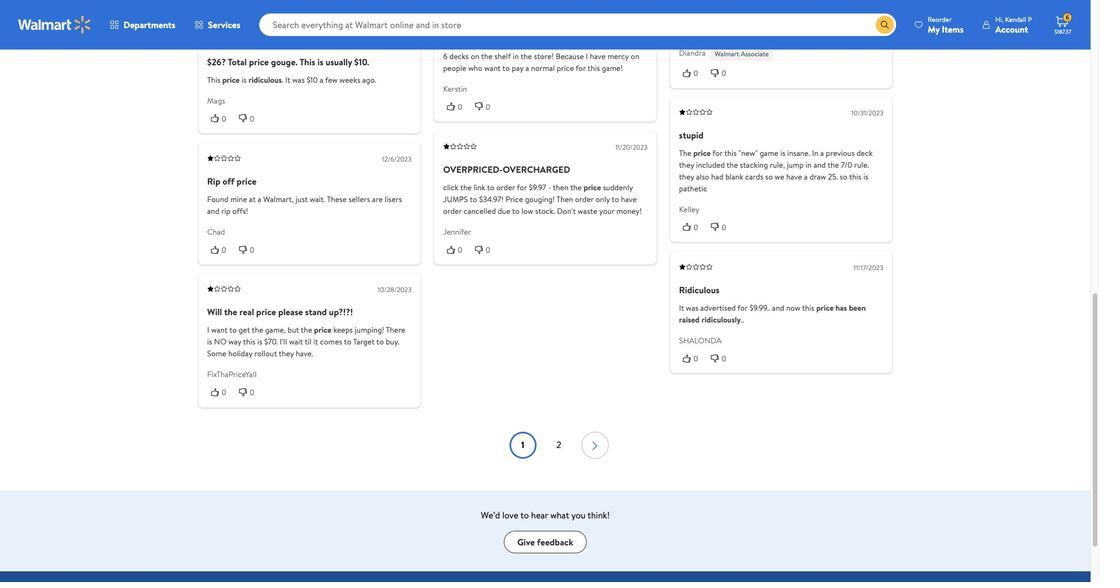Task type: locate. For each thing, give the bounding box(es) containing it.
0 vertical spatial order
[[496, 182, 515, 193]]

1 horizontal spatial this
[[300, 56, 315, 68]]

main content
[[198, 0, 893, 460]]

are
[[595, 9, 607, 21], [372, 194, 383, 205]]

and left now at right
[[772, 302, 784, 314]]

but
[[288, 325, 299, 336]]

fall
[[467, 9, 479, 21], [560, 27, 570, 38]]

don't
[[540, 27, 558, 38]]

rip off price
[[207, 175, 257, 187]]

stupid
[[679, 129, 704, 142]]

the right get
[[252, 325, 263, 336]]

kelley
[[679, 204, 700, 215]]

1 so from the left
[[765, 171, 773, 183]]

price up it
[[314, 325, 332, 336]]

want inside ! leave them holding the decks! 11-1-23 just bought a deck $9.97 left 6 decks on the shelf in the store! because i have mercy on people who want to pay a normal price for this game!
[[484, 63, 501, 74]]

.
[[282, 75, 283, 86]]

0 horizontal spatial deck
[[598, 39, 614, 50]]

was left $10
[[292, 75, 305, 86]]

to left pay
[[503, 63, 510, 74]]

1 vertical spatial and
[[207, 206, 219, 217]]

in
[[513, 51, 519, 62], [806, 160, 812, 171]]

don't
[[443, 9, 465, 21], [557, 206, 576, 217]]

and
[[814, 160, 826, 171], [207, 206, 219, 217], [772, 302, 784, 314]]

0 horizontal spatial want
[[211, 325, 228, 336]]

feedback
[[537, 537, 573, 549]]

1 horizontal spatial are
[[595, 9, 607, 21]]

0 horizontal spatial so
[[765, 171, 773, 183]]

0 vertical spatial $9.97
[[616, 39, 634, 50]]

on up who
[[471, 51, 479, 62]]

and left 'rip'
[[207, 206, 219, 217]]

has been raised ridiculously
[[679, 302, 866, 326]]

we'd
[[481, 510, 500, 522]]

1 link
[[509, 433, 536, 460]]

a right bought
[[592, 39, 596, 50]]

wait.
[[310, 194, 325, 205]]

0 horizontal spatial just
[[296, 194, 308, 205]]

$10
[[307, 75, 318, 86]]

1 horizontal spatial in
[[806, 160, 812, 171]]

was up raised
[[686, 302, 698, 314]]

fall up still
[[467, 9, 479, 21]]

1 vertical spatial it
[[679, 302, 684, 314]]

0 horizontal spatial order
[[443, 206, 462, 217]]

0 vertical spatial and
[[814, 160, 826, 171]]

order up price
[[496, 182, 515, 193]]

they inside "keeps jumping! there is no way this is $70. i'll wait til it comes to target to buy. some holiday rollout they have."
[[279, 348, 294, 360]]

i down will
[[207, 325, 209, 336]]

0 vertical spatial this
[[300, 56, 315, 68]]

1 vertical spatial 6
[[443, 51, 448, 62]]

0 horizontal spatial on
[[471, 51, 479, 62]]

just right 23
[[552, 39, 564, 50]]

0 vertical spatial want
[[484, 63, 501, 74]]

prices down coming!
[[604, 27, 625, 38]]

it right .
[[285, 75, 290, 86]]

1 horizontal spatial don't
[[557, 206, 576, 217]]

6 up the $187.37
[[1066, 13, 1069, 22]]

1 vertical spatial have
[[786, 171, 802, 183]]

stacking
[[740, 160, 768, 171]]

for up included
[[713, 148, 723, 159]]

$9.97 up gouging!
[[529, 182, 546, 193]]

1 vertical spatial this
[[207, 75, 220, 86]]

rip
[[221, 206, 231, 217]]

more up don't
[[545, 9, 565, 21]]

1 horizontal spatial want
[[484, 63, 501, 74]]

have inside ! leave them holding the decks! 11-1-23 just bought a deck $9.97 left 6 decks on the shelf in the store! because i have mercy on people who want to pay a normal price for this game!
[[590, 51, 606, 62]]

don't inside the 'suddenly jumps to $34.97! price gouging! then order only to have order cancelled due to low stock. don't waste your money!'
[[557, 206, 576, 217]]

0 vertical spatial i
[[586, 51, 588, 62]]

order down jumps
[[443, 206, 462, 217]]

rule,
[[770, 160, 785, 171]]

the up the til
[[301, 325, 312, 336]]

more up "11-"
[[520, 27, 539, 38]]

overpriced-overcharged
[[443, 163, 570, 176]]

this down rule.
[[849, 171, 862, 183]]

0 horizontal spatial prices
[[519, 9, 543, 21]]

i inside ! leave them holding the decks! 11-1-23 just bought a deck $9.97 left 6 decks on the shelf in the store! because i have mercy on people who want to pay a normal price for this game!
[[586, 51, 588, 62]]

it
[[285, 75, 290, 86], [679, 302, 684, 314]]

in inside for this "new" game is insane. in a previous deck they included the stacking rule, jump in and the 7/0 rule. they also had blank cards so we have a draw 25. so this is pathetic
[[806, 160, 812, 171]]

games
[[567, 9, 593, 21]]

is left "no"
[[207, 336, 212, 348]]

are right games
[[595, 9, 607, 21]]

they
[[679, 160, 694, 171], [679, 171, 694, 183], [279, 348, 294, 360]]

1 horizontal spatial $9.97
[[616, 39, 634, 50]]

1 vertical spatial are
[[372, 194, 383, 205]]

1 horizontal spatial have
[[621, 194, 637, 205]]

the up shelf
[[490, 39, 501, 50]]

have down jump
[[786, 171, 802, 183]]

have up money!
[[621, 194, 637, 205]]

2 on from the left
[[631, 51, 639, 62]]

is down total
[[242, 75, 247, 86]]

0 vertical spatial it
[[285, 75, 290, 86]]

1 horizontal spatial it
[[679, 302, 684, 314]]

price up only
[[584, 182, 601, 193]]

search icon image
[[880, 20, 890, 29]]

1 vertical spatial they
[[679, 171, 694, 183]]

2 horizontal spatial have
[[786, 171, 802, 183]]

to
[[503, 63, 510, 74], [487, 182, 495, 193], [470, 194, 477, 205], [612, 194, 619, 205], [512, 206, 520, 217], [229, 325, 237, 336], [344, 336, 351, 348], [376, 336, 384, 348], [521, 510, 529, 522]]

0 horizontal spatial in
[[513, 51, 519, 62]]

1 vertical spatial more
[[520, 27, 539, 38]]

hi, kendall p account
[[995, 14, 1032, 35]]

0 horizontal spatial 6
[[443, 51, 448, 62]]

account
[[995, 23, 1028, 35]]

jumps
[[443, 194, 468, 205]]

$10.
[[354, 56, 369, 68]]

then
[[553, 182, 569, 193]]

associate
[[741, 49, 769, 59]]

0 horizontal spatial are
[[372, 194, 383, 205]]

i down bought
[[586, 51, 588, 62]]

2
[[556, 439, 561, 452]]

2 vertical spatial they
[[279, 348, 294, 360]]

it up raised
[[679, 302, 684, 314]]

overcharged
[[503, 163, 570, 176]]

found mine at a walmart,   just wait.  these sellers are lisers and rip offs!
[[207, 194, 402, 217]]

1 horizontal spatial on
[[631, 51, 639, 62]]

0 vertical spatial fall
[[467, 9, 479, 21]]

for inside ! leave them holding the decks! 11-1-23 just bought a deck $9.97 left 6 decks on the shelf in the store! because i have mercy on people who want to pay a normal price for this game!
[[576, 63, 586, 74]]

price
[[249, 56, 269, 68], [557, 63, 574, 74], [222, 75, 240, 86], [693, 148, 711, 159], [237, 175, 257, 187], [584, 182, 601, 193], [816, 302, 834, 314], [256, 306, 276, 318], [314, 325, 332, 336]]

1 vertical spatial $9.97
[[529, 182, 546, 193]]

in
[[812, 148, 818, 159]]

the up 25.
[[828, 160, 839, 171]]

0 horizontal spatial have
[[590, 51, 606, 62]]

gouging!
[[525, 194, 555, 205]]

these up bought
[[584, 27, 602, 38]]

jennifer
[[443, 226, 471, 238]]

11-
[[528, 39, 536, 50]]

in down decks! at the top left of page
[[513, 51, 519, 62]]

2 vertical spatial have
[[621, 194, 637, 205]]

raised
[[679, 314, 700, 326]]

0 horizontal spatial more
[[520, 27, 539, 38]]

to down suddenly
[[612, 194, 619, 205]]

1 on from the left
[[471, 51, 479, 62]]

this down get
[[243, 336, 255, 348]]

keeps
[[333, 325, 353, 336]]

because
[[556, 51, 584, 62]]

these up releasing on the top of page
[[495, 9, 517, 21]]

deck up rule.
[[857, 148, 873, 159]]

this up $10
[[300, 56, 315, 68]]

just inside ! leave them holding the decks! 11-1-23 just bought a deck $9.97 left 6 decks on the shelf in the store! because i have mercy on people who want to pay a normal price for this game!
[[552, 39, 564, 50]]

price right off
[[237, 175, 257, 187]]

on down left
[[631, 51, 639, 62]]

want down shelf
[[484, 63, 501, 74]]

next page image
[[588, 438, 602, 456]]

0 horizontal spatial and
[[207, 206, 219, 217]]

ridiculous
[[679, 284, 720, 296]]

1 horizontal spatial so
[[840, 171, 848, 183]]

1 vertical spatial fall
[[560, 27, 570, 38]]

think!
[[588, 510, 610, 522]]

they down i'll
[[279, 348, 294, 360]]

0 vertical spatial don't
[[443, 9, 465, 21]]

price
[[506, 194, 523, 205]]

no
[[214, 336, 227, 348]]

6 inside the 6 $187.37
[[1066, 13, 1069, 22]]

1 vertical spatial deck
[[857, 148, 873, 159]]

don't up mattel
[[443, 9, 465, 21]]

for
[[482, 9, 493, 21], [572, 27, 582, 38], [576, 63, 586, 74], [713, 148, 723, 159], [517, 182, 527, 193], [738, 302, 748, 314]]

they down the the
[[679, 160, 694, 171]]

fall right don't
[[560, 27, 570, 38]]

a right pay
[[525, 63, 529, 74]]

!
[[625, 27, 627, 38]]

a right at
[[258, 194, 261, 205]]

deck up mercy
[[598, 39, 614, 50]]

1 vertical spatial in
[[806, 160, 812, 171]]

on
[[471, 51, 479, 62], [631, 51, 639, 62]]

don't down then
[[557, 206, 576, 217]]

is left the '$70.' on the left bottom of page
[[257, 336, 262, 348]]

jumping!
[[355, 325, 384, 336]]

shelf
[[494, 51, 511, 62]]

6 inside ! leave them holding the decks! 11-1-23 just bought a deck $9.97 left 6 decks on the shelf in the store! because i have mercy on people who want to pay a normal price for this game!
[[443, 51, 448, 62]]

have
[[590, 51, 606, 62], [786, 171, 802, 183], [621, 194, 637, 205]]

been
[[849, 302, 866, 314]]

prices up mattel is still releasing more don't fall for these prices
[[519, 9, 543, 21]]

bought
[[566, 39, 591, 50]]

for up ..
[[738, 302, 748, 314]]

so right 25.
[[840, 171, 848, 183]]

1 horizontal spatial i
[[586, 51, 588, 62]]

want up "no"
[[211, 325, 228, 336]]

1 vertical spatial just
[[296, 194, 308, 205]]

0 vertical spatial just
[[552, 39, 564, 50]]

deck
[[598, 39, 614, 50], [857, 148, 873, 159]]

0 horizontal spatial i
[[207, 325, 209, 336]]

just left wait.
[[296, 194, 308, 205]]

there
[[386, 325, 405, 336]]

they up pathetic on the top right of page
[[679, 171, 694, 183]]

rip
[[207, 175, 220, 187]]

0 vertical spatial more
[[545, 9, 565, 21]]

for down because
[[576, 63, 586, 74]]

people
[[443, 63, 466, 74]]

0 vertical spatial was
[[292, 75, 305, 86]]

and up draw
[[814, 160, 826, 171]]

0 horizontal spatial it
[[285, 75, 290, 86]]

2 horizontal spatial order
[[575, 194, 594, 205]]

1 vertical spatial these
[[584, 27, 602, 38]]

1 vertical spatial order
[[575, 194, 594, 205]]

weeks
[[340, 75, 360, 86]]

$34.97!
[[479, 194, 504, 205]]

are left 'lisers'
[[372, 194, 383, 205]]

so left we
[[765, 171, 773, 183]]

is down rule.
[[863, 171, 869, 183]]

we
[[775, 171, 784, 183]]

2 link
[[545, 433, 572, 460]]

1 horizontal spatial prices
[[604, 27, 625, 38]]

2 vertical spatial and
[[772, 302, 784, 314]]

this
[[588, 63, 600, 74], [724, 148, 737, 159], [849, 171, 862, 183], [802, 302, 815, 314], [243, 336, 255, 348]]

is up the rule,
[[780, 148, 785, 159]]

i
[[586, 51, 588, 62], [207, 325, 209, 336]]

1 horizontal spatial just
[[552, 39, 564, 50]]

0 vertical spatial 6
[[1066, 13, 1069, 22]]

mattel is still releasing more don't fall for these prices
[[443, 27, 625, 38]]

to left get
[[229, 325, 237, 336]]

0 vertical spatial in
[[513, 51, 519, 62]]

2 so from the left
[[840, 171, 848, 183]]

fixthapriceyall
[[207, 369, 257, 380]]

6 down the them
[[443, 51, 448, 62]]

have up 'game!'
[[590, 51, 606, 62]]

0 vertical spatial deck
[[598, 39, 614, 50]]

mags
[[207, 95, 225, 107]]

1 vertical spatial prices
[[604, 27, 625, 38]]

this left 'game!'
[[588, 63, 600, 74]]

way
[[228, 336, 241, 348]]

0 vertical spatial have
[[590, 51, 606, 62]]

1 vertical spatial was
[[686, 302, 698, 314]]

11/29/2023
[[380, 35, 412, 45]]

cancelled
[[464, 206, 496, 217]]

price down because
[[557, 63, 574, 74]]

to right love
[[521, 510, 529, 522]]

are inside found mine at a walmart,   just wait.  these sellers are lisers and rip offs!
[[372, 194, 383, 205]]

chad
[[207, 226, 225, 238]]

these
[[495, 9, 517, 21], [584, 27, 602, 38]]

this down $26?
[[207, 75, 220, 86]]

a
[[592, 39, 596, 50], [525, 63, 529, 74], [320, 75, 323, 86], [820, 148, 824, 159], [804, 171, 808, 183], [258, 194, 261, 205]]

p
[[1028, 14, 1032, 24]]

this inside ! leave them holding the decks! 11-1-23 just bought a deck $9.97 left 6 decks on the shelf in the store! because i have mercy on people who want to pay a normal price for this game!
[[588, 63, 600, 74]]

these
[[327, 194, 347, 205]]

is left usually
[[317, 56, 323, 68]]

$9.97 down !
[[616, 39, 634, 50]]

also
[[696, 171, 709, 183]]

few
[[325, 75, 338, 86]]

1 horizontal spatial 6
[[1066, 13, 1069, 22]]

gouge.
[[271, 56, 298, 68]]

order up waste
[[575, 194, 594, 205]]

1 horizontal spatial was
[[686, 302, 698, 314]]

advertised
[[700, 302, 736, 314]]

price left has
[[816, 302, 834, 314]]

a inside found mine at a walmart,   just wait.  these sellers are lisers and rip offs!
[[258, 194, 261, 205]]

1 vertical spatial don't
[[557, 206, 576, 217]]

in right jump
[[806, 160, 812, 171]]

to down keeps
[[344, 336, 351, 348]]

the price
[[679, 148, 711, 159]]

6 $187.37
[[1055, 13, 1071, 36]]

1 horizontal spatial deck
[[857, 148, 873, 159]]

0 horizontal spatial these
[[495, 9, 517, 21]]

the
[[490, 39, 501, 50], [481, 51, 493, 62], [521, 51, 532, 62], [727, 160, 738, 171], [828, 160, 839, 171], [460, 182, 472, 193], [570, 182, 582, 193], [224, 306, 237, 318], [252, 325, 263, 336], [301, 325, 312, 336]]

0 horizontal spatial was
[[292, 75, 305, 86]]

2 horizontal spatial and
[[814, 160, 826, 171]]



Task type: vqa. For each thing, say whether or not it's contained in the screenshot.
"Coca-" in the Coca-Cola Mini Soda Pop Soft Drink, 7.5 fl oz, 10 Pack Cans
no



Task type: describe. For each thing, give the bounding box(es) containing it.
normal
[[531, 63, 555, 74]]

23
[[542, 39, 550, 50]]

keeps jumping! there is no way this is $70. i'll wait til it comes to target to buy. some holiday rollout they have.
[[207, 325, 405, 360]]

1 horizontal spatial fall
[[560, 27, 570, 38]]

waste
[[578, 206, 597, 217]]

walmart associate
[[715, 49, 769, 59]]

the up blank
[[727, 160, 738, 171]]

it
[[313, 336, 318, 348]]

click the link to order for $9.97 - then the price
[[443, 182, 601, 193]]

price up i want to get the game, but the price
[[256, 306, 276, 318]]

walmart image
[[18, 16, 91, 34]]

draw
[[810, 171, 826, 183]]

12/6/2023
[[382, 154, 412, 164]]

1-
[[536, 39, 542, 50]]

ridiculously
[[702, 314, 741, 326]]

have inside the 'suddenly jumps to $34.97! price gouging! then order only to have order cancelled due to low stock. don't waste your money!'
[[621, 194, 637, 205]]

1 horizontal spatial and
[[772, 302, 784, 314]]

lisers
[[385, 194, 402, 205]]

main content containing don't fall for these prices more games are coming!
[[198, 0, 893, 460]]

some
[[207, 348, 226, 360]]

to inside ! leave them holding the decks! 11-1-23 just bought a deck $9.97 left 6 decks on the shelf in the store! because i have mercy on people who want to pay a normal price for this game!
[[503, 63, 510, 74]]

stock.
[[535, 206, 555, 217]]

blank
[[725, 171, 743, 183]]

sellers
[[349, 194, 370, 205]]

decks
[[449, 51, 469, 62]]

to right link
[[487, 182, 495, 193]]

0 vertical spatial are
[[595, 9, 607, 21]]

0 vertical spatial they
[[679, 160, 694, 171]]

this inside "keeps jumping! there is no way this is $70. i'll wait til it comes to target to buy. some holiday rollout they have."
[[243, 336, 255, 348]]

1 horizontal spatial order
[[496, 182, 515, 193]]

til
[[305, 336, 311, 348]]

price up included
[[693, 148, 711, 159]]

off
[[223, 175, 234, 187]]

0 horizontal spatial $9.97
[[529, 182, 546, 193]]

who
[[468, 63, 482, 74]]

price down total
[[222, 75, 240, 86]]

0 horizontal spatial fall
[[467, 9, 479, 21]]

7/0
[[841, 160, 852, 171]]

and inside found mine at a walmart,   just wait.  these sellers are lisers and rip offs!
[[207, 206, 219, 217]]

1 vertical spatial i
[[207, 325, 209, 336]]

0 vertical spatial these
[[495, 9, 517, 21]]

deck inside ! leave them holding the decks! 11-1-23 just bought a deck $9.97 left 6 decks on the shelf in the store! because i have mercy on people who want to pay a normal price for this game!
[[598, 39, 614, 50]]

love
[[502, 510, 518, 522]]

game,
[[265, 325, 286, 336]]

will the real price please stand up?!?!
[[207, 306, 353, 318]]

has
[[836, 302, 847, 314]]

due
[[498, 206, 510, 217]]

0 horizontal spatial don't
[[443, 9, 465, 21]]

services button
[[185, 11, 250, 38]]

they for will the real price please stand up?!?!
[[279, 348, 294, 360]]

price up ridiculous
[[249, 56, 269, 68]]

Walmart Site-Wide search field
[[259, 14, 896, 36]]

0 vertical spatial prices
[[519, 9, 543, 21]]

left
[[635, 39, 647, 50]]

for up still
[[482, 9, 493, 21]]

don't fall for these prices more games are coming!
[[443, 9, 641, 21]]

the right then
[[570, 182, 582, 193]]

suddenly jumps to $34.97! price gouging! then order only to have order cancelled due to low stock. don't waste your money!
[[443, 182, 642, 217]]

the left shelf
[[481, 51, 493, 62]]

1 horizontal spatial these
[[584, 27, 602, 38]]

$70.
[[264, 336, 278, 348]]

1 vertical spatial want
[[211, 325, 228, 336]]

1 horizontal spatial more
[[545, 9, 565, 21]]

reorder my items
[[928, 14, 964, 35]]

the down "11-"
[[521, 51, 532, 62]]

"new"
[[739, 148, 758, 159]]

usually
[[326, 56, 352, 68]]

pay
[[512, 63, 524, 74]]

departments
[[123, 19, 175, 31]]

to left buy.
[[376, 336, 384, 348]]

please
[[278, 306, 303, 318]]

ago.
[[362, 75, 376, 86]]

and inside for this "new" game is insane. in a previous deck they included the stacking rule, jump in and the 7/0 rule. they also had blank cards so we have a draw 25. so this is pathetic
[[814, 160, 826, 171]]

target
[[353, 336, 375, 348]]

cards
[[745, 171, 763, 183]]

overpriced-
[[443, 163, 503, 176]]

services
[[208, 19, 240, 31]]

my
[[928, 23, 940, 35]]

money!
[[616, 206, 642, 217]]

deck inside for this "new" game is insane. in a previous deck they included the stacking rule, jump in and the 7/0 rule. they also had blank cards so we have a draw 25. so this is pathetic
[[857, 148, 873, 159]]

the
[[679, 148, 692, 159]]

leave
[[629, 27, 647, 38]]

mattel
[[443, 27, 466, 38]]

to down link
[[470, 194, 477, 205]]

walmart
[[715, 49, 739, 59]]

$26? total price gouge. this is usually $10.
[[207, 56, 369, 68]]

11/17/2023
[[854, 263, 884, 273]]

0 horizontal spatial this
[[207, 75, 220, 86]]

only
[[596, 194, 610, 205]]

2 vertical spatial order
[[443, 206, 462, 217]]

i'll
[[280, 336, 287, 348]]

for inside for this "new" game is insane. in a previous deck they included the stacking rule, jump in and the 7/0 rule. they also had blank cards so we have a draw 25. so this is pathetic
[[713, 148, 723, 159]]

just inside found mine at a walmart,   just wait.  these sellers are lisers and rip offs!
[[296, 194, 308, 205]]

wait
[[289, 336, 303, 348]]

comes
[[320, 336, 342, 348]]

releasing
[[488, 27, 519, 38]]

this right now at right
[[802, 302, 815, 314]]

for up price
[[517, 182, 527, 193]]

rollout
[[254, 348, 277, 360]]

Search search field
[[259, 14, 896, 36]]

buy.
[[386, 336, 400, 348]]

have inside for this "new" game is insane. in a previous deck they included the stacking rule, jump in and the 7/0 rule. they also had blank cards so we have a draw 25. so this is pathetic
[[786, 171, 802, 183]]

total
[[228, 56, 247, 68]]

will
[[207, 306, 222, 318]]

a right $10
[[320, 75, 323, 86]]

a right in
[[820, 148, 824, 159]]

departments button
[[100, 11, 185, 38]]

the left link
[[460, 182, 472, 193]]

insane.
[[787, 148, 810, 159]]

to left low
[[512, 206, 520, 217]]

what
[[550, 510, 569, 522]]

game
[[760, 148, 778, 159]]

for up bought
[[572, 27, 582, 38]]

the left real
[[224, 306, 237, 318]]

..
[[741, 314, 744, 326]]

pathetic
[[679, 183, 707, 195]]

get
[[239, 325, 250, 336]]

you
[[571, 510, 586, 522]]

real
[[239, 306, 254, 318]]

holiday
[[228, 348, 252, 360]]

this left "new"
[[724, 148, 737, 159]]

they for stupid
[[679, 171, 694, 183]]

shalonda
[[679, 335, 722, 346]]

click
[[443, 182, 459, 193]]

is left still
[[468, 27, 473, 38]]

low
[[521, 206, 533, 217]]

price inside ! leave them holding the decks! 11-1-23 just bought a deck $9.97 left 6 decks on the shelf in the store! because i have mercy on people who want to pay a normal price for this game!
[[557, 63, 574, 74]]

$187.37
[[1055, 28, 1071, 36]]

in inside ! leave them holding the decks! 11-1-23 just bought a deck $9.97 left 6 decks on the shelf in the store! because i have mercy on people who want to pay a normal price for this game!
[[513, 51, 519, 62]]

then
[[557, 194, 573, 205]]

$9.97 inside ! leave them holding the decks! 11-1-23 just bought a deck $9.97 left 6 decks on the shelf in the store! because i have mercy on people who want to pay a normal price for this game!
[[616, 39, 634, 50]]

a left draw
[[804, 171, 808, 183]]

$9.99..
[[750, 302, 770, 314]]

jump
[[787, 160, 804, 171]]



